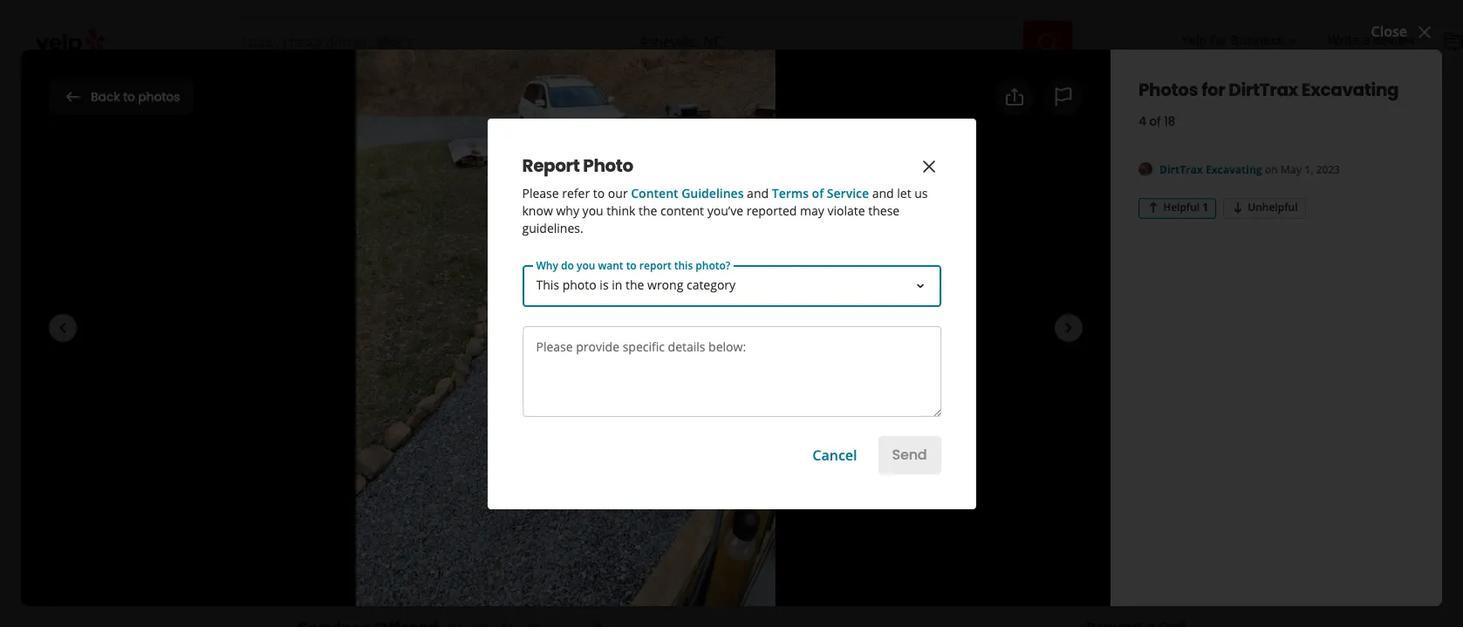 Task type: describe. For each thing, give the bounding box(es) containing it.
unhelpful button
[[1223, 198, 1306, 219]]

auto services
[[496, 77, 572, 94]]

unhelpful
[[1248, 200, 1298, 215]]

send button
[[878, 436, 941, 474]]

view service area link
[[992, 440, 1115, 459]]

24 chevron down v2 image for home services
[[447, 75, 468, 96]]

24 arrow right v2 image
[[928, 385, 949, 406]]

(1 review) link
[[485, 209, 550, 229]]

24 share v2 image inside share button
[[609, 297, 630, 318]]

for inside button
[[1210, 32, 1227, 48]]

save
[[741, 297, 775, 318]]

back
[[91, 88, 120, 105]]

guidelines.
[[522, 219, 583, 236]]

add photos
[[1024, 86, 1104, 106]]

4
[[1139, 112, 1146, 130]]

24 chevron down v2 image for auto services
[[575, 75, 596, 96]]

0 vertical spatial request
[[992, 162, 1092, 196]]

close button
[[1371, 21, 1435, 42]]

business
[[1072, 570, 1149, 594]]

for down yelp for business
[[1201, 77, 1225, 102]]

0 horizontal spatial photos for dirttrax excavating
[[49, 79, 417, 113]]

add for add photos
[[1024, 86, 1052, 106]]

report photo dialog
[[0, 0, 1463, 627]]

24 flag v2 image
[[1053, 87, 1074, 108]]

1 photo of dirttrax excavating - travelers rest, sc, us. image from the left
[[486, 429, 660, 560]]

rate
[[1194, 222, 1213, 237]]

auto services link
[[482, 63, 610, 113]]

cancel
[[813, 445, 857, 465]]

Search photos text field
[[1129, 79, 1414, 114]]

none text field inside report photo dialog
[[522, 326, 941, 417]]

violate
[[828, 202, 865, 219]]

services right tree
[[571, 248, 628, 267]]

may
[[1281, 162, 1302, 177]]

user actions element
[[1168, 24, 1463, 59]]

to inside dialog
[[593, 185, 605, 201]]

let
[[897, 185, 911, 201]]

1,
[[1305, 162, 1313, 177]]

write a review link
[[297, 289, 450, 327]]

write for write a review
[[339, 297, 375, 318]]

suggest
[[1099, 497, 1151, 516]]

terms of service link
[[772, 185, 869, 201]]

of inside report photo dialog
[[812, 185, 824, 201]]

save button
[[699, 289, 790, 327]]

our
[[608, 185, 628, 201]]

reported
[[747, 202, 797, 219]]

for right back
[[138, 79, 172, 113]]

and let us know why you think the content you've reported may violate these guidelines.
[[522, 185, 928, 236]]

tree
[[537, 248, 568, 267]]

content
[[631, 185, 678, 201]]

close
[[1371, 22, 1407, 41]]

and inside and let us know why you think the content you've reported may violate these guidelines.
[[872, 185, 894, 201]]

review
[[391, 297, 436, 318]]

helpful
[[1163, 200, 1200, 215]]

know
[[522, 202, 553, 219]]

24 save outline v2 image
[[713, 297, 734, 318]]

send
[[892, 445, 927, 465]]

24 camera v2 image
[[472, 297, 493, 318]]

2 horizontal spatial photos
[[1139, 77, 1198, 102]]

recently
[[1090, 324, 1129, 339]]

landscaping link
[[635, 248, 722, 267]]

1 horizontal spatial photos for dirttrax excavating
[[1139, 77, 1399, 102]]

8 locals recently requested a quote
[[1051, 324, 1221, 339]]

service inside report photo dialog
[[827, 185, 869, 201]]

2 photo of dirttrax excavating - travelers rest, sc, us. image from the left
[[674, 429, 849, 560]]

5.0
[[462, 209, 481, 229]]

us
[[915, 185, 928, 201]]

a for write a review link
[[379, 297, 388, 318]]

report
[[522, 153, 580, 178]]

4 of 18
[[1139, 112, 1175, 130]]

content
[[660, 202, 704, 219]]

(1
[[485, 209, 497, 229]]

Why do you want to report this photo? field
[[522, 265, 941, 307]]

16 checkmark badged v2 image
[[591, 623, 605, 627]]

helpful 1
[[1163, 200, 1208, 215]]

services for excavation
[[472, 248, 529, 267]]

1 vertical spatial the
[[1040, 570, 1068, 594]]

suggest an edit button
[[992, 488, 1281, 526]]

1 , from the left
[[529, 248, 533, 267]]

excavation
[[393, 248, 469, 267]]

why
[[556, 202, 579, 219]]

2023
[[1316, 162, 1340, 177]]

1 horizontal spatial 24 share v2 image
[[1004, 87, 1025, 108]]

view service area
[[992, 440, 1115, 459]]

view
[[992, 440, 1025, 459]]

please
[[522, 185, 559, 201]]

area
[[1082, 440, 1115, 459]]

quote
[[1193, 324, 1221, 339]]

response rate
[[1143, 222, 1213, 237]]

photos & videos
[[297, 384, 435, 408]]

16 nothelpful v2 image
[[1231, 201, 1245, 214]]

1 vertical spatial search image
[[1386, 90, 1400, 104]]

next photo image
[[1058, 317, 1079, 338]]

photos inside button
[[138, 88, 180, 105]]

locals
[[1060, 324, 1087, 339]]

write a review
[[1328, 32, 1415, 48]]

home
[[359, 77, 394, 94]]

request a quote inside request a quote button
[[1079, 281, 1193, 301]]

0 vertical spatial quote
[[1118, 162, 1192, 196]]

16 helpful v2 image
[[1146, 201, 1160, 214]]

back to photos button
[[49, 77, 194, 116]]

projects image
[[1443, 31, 1463, 52]]

report photo
[[522, 153, 633, 178]]



Task type: vqa. For each thing, say whether or not it's contained in the screenshot.
second Blvd
no



Task type: locate. For each thing, give the bounding box(es) containing it.
1 vertical spatial request
[[1079, 281, 1135, 301]]

have the business call you
[[992, 570, 1220, 594]]

write down claimed
[[339, 297, 375, 318]]

24 close v2 image
[[1414, 22, 1435, 42]]

8
[[1051, 324, 1057, 339]]

24 share v2 image left share
[[609, 297, 630, 318]]

0 horizontal spatial the
[[639, 202, 657, 219]]

1 horizontal spatial photos
[[1056, 86, 1104, 106]]

0 vertical spatial to
[[123, 88, 135, 105]]

24 chevron down v2 image left auto
[[447, 75, 468, 96]]

24 arrow left v2 image
[[63, 86, 84, 107]]

None text field
[[522, 326, 941, 417]]

excavation services , tree services , landscaping
[[393, 248, 722, 267]]

0 horizontal spatial photos
[[138, 88, 180, 105]]

quote up 16 helpful v2 image
[[1118, 162, 1192, 196]]

1 vertical spatial service
[[1029, 440, 1079, 459]]

photos
[[1139, 77, 1198, 102], [49, 79, 133, 113], [297, 384, 357, 408]]

0 horizontal spatial ,
[[529, 248, 533, 267]]

1 vertical spatial quote
[[1151, 281, 1193, 301]]

the right have
[[1040, 570, 1068, 594]]

1 vertical spatial write
[[339, 297, 375, 318]]

more link
[[610, 63, 693, 113]]

24 share v2 image left 24 flag v2 icon
[[1004, 87, 1025, 108]]

services for auto
[[526, 77, 572, 94]]

request
[[992, 162, 1092, 196], [1079, 281, 1135, 301]]

service left area
[[1029, 440, 1079, 459]]

1 24 chevron down v2 image from the left
[[447, 75, 468, 96]]

for
[[1210, 32, 1227, 48], [1201, 77, 1225, 102], [138, 79, 172, 113]]

1 vertical spatial you
[[1187, 570, 1220, 594]]

request down add photos link
[[992, 162, 1092, 196]]

call
[[1153, 570, 1184, 594]]

close image
[[918, 156, 939, 177]]

quote
[[1118, 162, 1192, 196], [1151, 281, 1193, 301]]

quote inside button
[[1151, 281, 1193, 301]]

add photo link
[[457, 289, 587, 327]]

services
[[397, 77, 443, 94], [526, 77, 572, 94], [472, 248, 529, 267], [571, 248, 628, 267]]

request up recently
[[1079, 281, 1135, 301]]

and up the reported
[[747, 185, 769, 201]]

videos
[[377, 384, 435, 408]]

add photo
[[500, 297, 572, 318]]

response
[[1143, 222, 1191, 237]]

have
[[992, 570, 1037, 594]]

services right home
[[397, 77, 443, 94]]

0 horizontal spatial add
[[500, 297, 528, 318]]

add for add photo
[[500, 297, 528, 318]]

0 vertical spatial service
[[827, 185, 869, 201]]

you right 'call'
[[1187, 570, 1220, 594]]

16 chevron down v2 image
[[1286, 34, 1300, 48]]

tree services link
[[537, 248, 628, 267]]

1 horizontal spatial ,
[[628, 248, 632, 267]]

previous photo image
[[52, 317, 73, 338]]

of right 4
[[1149, 112, 1161, 130]]

to right back
[[123, 88, 135, 105]]

1 horizontal spatial 24 chevron down v2 image
[[575, 75, 596, 96]]

0 horizontal spatial and
[[747, 185, 769, 201]]

these
[[868, 202, 900, 219]]

, down think
[[628, 248, 632, 267]]

the inside and let us know why you think the content you've reported may violate these guidelines.
[[639, 202, 657, 219]]

photo
[[583, 153, 633, 178]]

24 chevron down v2 image
[[658, 75, 679, 96]]

1 horizontal spatial the
[[1040, 570, 1068, 594]]

2 24 chevron down v2 image from the left
[[575, 75, 596, 96]]

home services link
[[345, 63, 482, 113]]

request a quote up 16 helpful v2 image
[[992, 162, 1192, 196]]

0 horizontal spatial photos
[[49, 79, 133, 113]]

more
[[624, 77, 655, 94]]

add photos link
[[981, 77, 1118, 116]]

yelp for business
[[1182, 32, 1282, 48]]

request inside button
[[1079, 281, 1135, 301]]

claimed
[[315, 248, 370, 267]]

1 and from the left
[[747, 185, 769, 201]]

on
[[1265, 162, 1278, 177]]

0 vertical spatial of
[[1149, 112, 1161, 130]]

1 horizontal spatial you
[[1187, 570, 1220, 594]]

0 vertical spatial you
[[582, 202, 603, 219]]

1
[[1202, 200, 1208, 215]]

None search field
[[227, 21, 1075, 63]]

suggest an edit
[[1099, 497, 1202, 516]]

share
[[637, 297, 677, 318]]

1 vertical spatial 24 share v2 image
[[609, 297, 630, 318]]

think
[[607, 202, 635, 219]]

24 chevron down v2 image inside the auto services "link"
[[575, 75, 596, 96]]

0 vertical spatial search image
[[1037, 32, 1058, 53]]

business categories element
[[225, 63, 1463, 113]]

1 vertical spatial request a quote
[[1079, 281, 1193, 301]]

of inside the photos & videos "element"
[[1149, 112, 1161, 130]]

5 star rating image
[[297, 205, 451, 233]]

5.0 (1 review)
[[462, 209, 550, 229]]

services down 5.0 (1 review)
[[472, 248, 529, 267]]

, left tree
[[529, 248, 533, 267]]

0 horizontal spatial photo of dirttrax excavating - travelers rest, sc, us. image
[[486, 429, 660, 560]]

guidelines
[[682, 185, 744, 201]]

write left close
[[1328, 32, 1360, 48]]

0 vertical spatial request a quote
[[992, 162, 1192, 196]]

1 vertical spatial add
[[500, 297, 528, 318]]

photo
[[532, 297, 572, 318]]

write for write a review
[[1328, 32, 1360, 48]]

add inside the photos & videos "element"
[[1024, 86, 1052, 106]]

18
[[1164, 112, 1175, 130]]

please refer to our content guidelines and terms of service
[[522, 185, 869, 201]]

0 horizontal spatial write
[[339, 297, 375, 318]]

request a quote button
[[992, 272, 1281, 311]]

1 vertical spatial to
[[593, 185, 605, 201]]

you inside and let us know why you think the content you've reported may violate these guidelines.
[[582, 202, 603, 219]]

a for request a quote button
[[1139, 281, 1148, 301]]

you
[[582, 202, 603, 219], [1187, 570, 1220, 594]]

for right yelp
[[1210, 32, 1227, 48]]

photos right back
[[138, 88, 180, 105]]

add
[[1024, 86, 1052, 106], [500, 297, 528, 318]]

0 horizontal spatial 24 share v2 image
[[609, 297, 630, 318]]

24 share v2 image
[[1004, 87, 1025, 108], [609, 297, 630, 318]]

content guidelines link
[[631, 185, 744, 201]]

yelp for business button
[[1175, 25, 1307, 56]]

request a quote up 8 locals recently requested a quote
[[1079, 281, 1193, 301]]

add right the 24 camera v2 image at the left
[[500, 297, 528, 318]]

an
[[1155, 497, 1172, 516]]

write a review link
[[1321, 25, 1422, 56]]

photos right 24 add photo v2
[[1056, 86, 1104, 106]]

24 chevron down v2 image
[[447, 75, 468, 96], [575, 75, 596, 96]]

review
[[1373, 32, 1415, 48]]

a for write a review link
[[1363, 32, 1370, 48]]

terms
[[772, 185, 809, 201]]

1 horizontal spatial and
[[872, 185, 894, 201]]

add left 24 flag v2 icon
[[1024, 86, 1052, 106]]

24 chevron down v2 image inside home services link
[[447, 75, 468, 96]]

1 horizontal spatial photos
[[297, 384, 357, 408]]

24 chevron down v2 image right auto services
[[575, 75, 596, 96]]

1 horizontal spatial to
[[593, 185, 605, 201]]

services right auto
[[526, 77, 572, 94]]

0 horizontal spatial of
[[812, 185, 824, 201]]

1 horizontal spatial of
[[1149, 112, 1161, 130]]

0 vertical spatial add
[[1024, 86, 1052, 106]]

1 horizontal spatial write
[[1328, 32, 1360, 48]]

1 horizontal spatial service
[[1029, 440, 1079, 459]]

24 add photo v2 image
[[996, 86, 1017, 107]]

photo of dirttrax excavating - travelers rest, sc, us. new driveway construction and gate install. image
[[297, 429, 472, 560]]

search image
[[1037, 32, 1058, 53], [1386, 90, 1400, 104]]

0 horizontal spatial search image
[[1037, 32, 1058, 53]]

write inside user actions element
[[1328, 32, 1360, 48]]

dirttrax excavating on may 1, 2023
[[1159, 162, 1340, 177]]

1 horizontal spatial photo of dirttrax excavating - travelers rest, sc, us. image
[[674, 429, 849, 560]]

and
[[747, 185, 769, 201], [872, 185, 894, 201]]

yelp
[[1182, 32, 1207, 48]]

0 horizontal spatial you
[[582, 202, 603, 219]]

services inside "link"
[[526, 77, 572, 94]]

photos & videos element
[[0, 0, 1463, 627]]

2 and from the left
[[872, 185, 894, 201]]

quote up requested
[[1151, 281, 1193, 301]]

search image down review
[[1386, 90, 1400, 104]]

of up may
[[812, 185, 824, 201]]

may
[[800, 202, 824, 219]]

excavating
[[1301, 77, 1399, 102], [280, 79, 417, 113], [477, 144, 715, 202], [1206, 162, 1262, 177]]

&
[[360, 384, 374, 408]]

to left 'our'
[[593, 185, 605, 201]]

request a quote
[[992, 162, 1192, 196], [1079, 281, 1193, 301]]

edit
[[1175, 497, 1202, 516]]

1 vertical spatial of
[[812, 185, 824, 201]]

dirttrax excavating link
[[1159, 162, 1265, 177]]

photo of dirttrax excavating - travelers rest, sc, us. image
[[486, 429, 660, 560], [674, 429, 849, 560]]

0 vertical spatial 24 share v2 image
[[1004, 87, 1025, 108]]

a
[[1363, 32, 1370, 48], [1097, 162, 1113, 196], [1139, 281, 1148, 301], [379, 297, 388, 318], [1184, 324, 1190, 339]]

0 horizontal spatial service
[[827, 185, 869, 201]]

1 horizontal spatial search image
[[1386, 90, 1400, 104]]

0 vertical spatial write
[[1328, 32, 1360, 48]]

a inside button
[[1139, 281, 1148, 301]]

1 horizontal spatial add
[[1024, 86, 1052, 106]]

the down content
[[639, 202, 657, 219]]

dirttrax excavating
[[297, 144, 715, 202]]

service up violate
[[827, 185, 869, 201]]

0 horizontal spatial to
[[123, 88, 135, 105]]

to inside button
[[123, 88, 135, 105]]

landscaping
[[635, 248, 722, 267]]

of
[[1149, 112, 1161, 130], [812, 185, 824, 201]]

you down refer
[[582, 202, 603, 219]]

home services
[[359, 77, 443, 94]]

search image up add photos link
[[1037, 32, 1058, 53]]

services for home
[[397, 77, 443, 94]]

cancel button
[[813, 445, 857, 465]]

share button
[[594, 289, 692, 327]]

0 vertical spatial the
[[639, 202, 657, 219]]

refer
[[562, 185, 590, 201]]

write a review
[[339, 297, 436, 318]]

0 horizontal spatial 24 chevron down v2 image
[[447, 75, 468, 96]]

review)
[[501, 209, 550, 229]]

and up these
[[872, 185, 894, 201]]

2 , from the left
[[628, 248, 632, 267]]

dirttrax
[[1229, 77, 1298, 102], [177, 79, 275, 113], [297, 144, 468, 202], [1159, 162, 1203, 177]]

you've
[[707, 202, 743, 219]]



